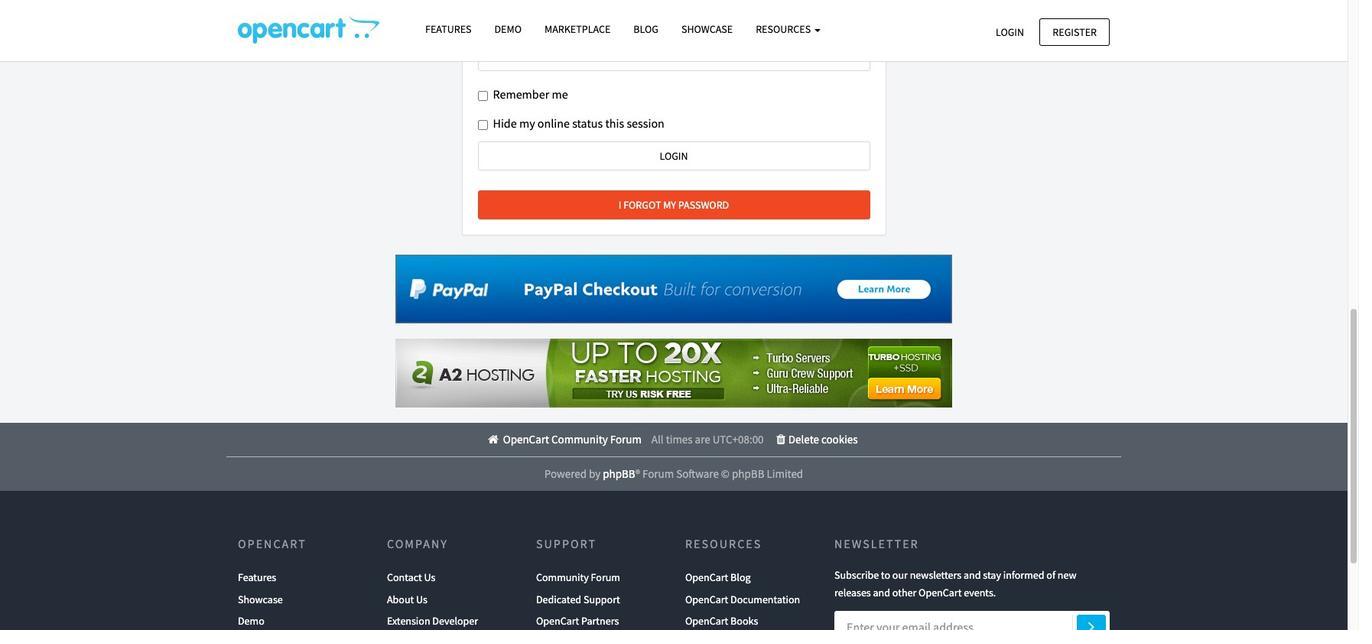 Task type: describe. For each thing, give the bounding box(es) containing it.
demo for the bottom demo link
[[238, 615, 265, 628]]

powered by phpbb ® forum software © phpbb limited
[[545, 467, 804, 481]]

opencart for opencart
[[238, 537, 307, 552]]

about
[[387, 593, 414, 607]]

Username text field
[[478, 0, 870, 11]]

0 vertical spatial support
[[536, 537, 597, 552]]

opencart community forum link
[[486, 432, 642, 447]]

1 vertical spatial demo link
[[238, 611, 265, 630]]

limited
[[767, 467, 804, 481]]

register link
[[1040, 18, 1110, 46]]

us for about us
[[416, 593, 428, 607]]

opencart blog link
[[686, 567, 751, 589]]

contact
[[387, 571, 422, 585]]

times
[[666, 432, 693, 447]]

opencart documentation
[[686, 593, 801, 607]]

Enter your email address text field
[[835, 611, 1110, 630]]

opencart for opencart partners
[[536, 615, 579, 628]]

stay
[[983, 569, 1002, 583]]

remember me
[[493, 86, 568, 102]]

marketplace link
[[533, 16, 622, 43]]

paypal payment gateway image
[[396, 255, 953, 324]]

opencart inside subscribe to our newsletters and stay informed of new releases and other opencart events.
[[919, 586, 962, 600]]

cookies
[[822, 432, 858, 447]]

home image
[[486, 434, 501, 445]]

new
[[1058, 569, 1077, 583]]

dedicated
[[536, 593, 582, 607]]

developer
[[433, 615, 478, 628]]

2 vertical spatial forum
[[591, 571, 621, 585]]

resources inside 'link'
[[756, 22, 813, 36]]

subscribe to our newsletters and stay informed of new releases and other opencart events.
[[835, 569, 1077, 600]]

by
[[589, 467, 601, 481]]

0 horizontal spatial and
[[873, 586, 891, 600]]

®
[[636, 467, 640, 481]]

company
[[387, 537, 448, 552]]

0 vertical spatial my
[[519, 116, 535, 131]]

opencart books
[[686, 615, 758, 628]]

of
[[1047, 569, 1056, 583]]

footer containing opencart community forum
[[0, 423, 1348, 491]]

dedicated support
[[536, 593, 620, 607]]

Password password field
[[478, 42, 870, 71]]

1 vertical spatial showcase link
[[238, 589, 283, 611]]

0 horizontal spatial showcase
[[238, 593, 283, 607]]

0 vertical spatial showcase link
[[670, 16, 745, 43]]

all
[[652, 432, 664, 447]]

opencart for opencart blog
[[686, 571, 729, 585]]

books
[[731, 615, 758, 628]]

angle right image
[[1089, 617, 1095, 630]]

extension
[[387, 615, 430, 628]]

password
[[494, 20, 545, 35]]

features for demo
[[425, 22, 472, 36]]

1 vertical spatial forum
[[643, 467, 674, 481]]

our
[[893, 569, 908, 583]]

community forum
[[536, 571, 621, 585]]

opencart for opencart community forum
[[503, 432, 549, 447]]

opencart for opencart books
[[686, 615, 729, 628]]

features link for showcase
[[238, 567, 276, 589]]

about us link
[[387, 589, 428, 611]]

dedicated support link
[[536, 589, 620, 611]]

releases
[[835, 586, 871, 600]]

resources link
[[745, 16, 832, 43]]

demo for demo link to the top
[[495, 22, 522, 36]]



Task type: locate. For each thing, give the bounding box(es) containing it.
©
[[721, 467, 730, 481]]

demo inside demo link
[[495, 22, 522, 36]]

opencart inside opencart blog link
[[686, 571, 729, 585]]

opencart
[[503, 432, 549, 447], [238, 537, 307, 552], [686, 571, 729, 585], [919, 586, 962, 600], [686, 593, 729, 607], [536, 615, 579, 628], [686, 615, 729, 628]]

password
[[679, 198, 729, 212]]

opencart books link
[[686, 611, 758, 630]]

contact us
[[387, 571, 436, 585]]

community
[[552, 432, 608, 447], [536, 571, 589, 585]]

menu bar
[[234, 423, 1110, 457]]

phpbb right by
[[603, 467, 636, 481]]

extension developer
[[387, 615, 478, 628]]

newsletter
[[835, 537, 919, 552]]

0 vertical spatial us
[[424, 571, 436, 585]]

1 vertical spatial my
[[664, 198, 676, 212]]

session
[[627, 116, 665, 131]]

us inside 'link'
[[424, 571, 436, 585]]

community inside menu bar
[[552, 432, 608, 447]]

blog up opencart documentation
[[731, 571, 751, 585]]

us for contact us
[[424, 571, 436, 585]]

1 vertical spatial features
[[238, 571, 276, 585]]

forgot
[[624, 198, 661, 212]]

0 horizontal spatial features link
[[238, 567, 276, 589]]

showcase
[[682, 22, 733, 36], [238, 593, 283, 607]]

and
[[964, 569, 981, 583], [873, 586, 891, 600]]

1 horizontal spatial showcase link
[[670, 16, 745, 43]]

blog down username text field at the top
[[634, 22, 659, 36]]

a2 hosting image
[[396, 339, 953, 408]]

resources
[[756, 22, 813, 36], [686, 537, 762, 552]]

None checkbox
[[478, 91, 488, 101]]

newsletters
[[910, 569, 962, 583]]

support
[[536, 537, 597, 552], [584, 593, 620, 607]]

opencart documentation link
[[686, 589, 801, 611]]

opencart for opencart documentation
[[686, 593, 729, 607]]

1 horizontal spatial my
[[664, 198, 676, 212]]

1 horizontal spatial phpbb
[[732, 467, 765, 481]]

features
[[425, 22, 472, 36], [238, 571, 276, 585]]

hide
[[493, 116, 517, 131]]

0 horizontal spatial phpbb
[[603, 467, 636, 481]]

footer
[[0, 423, 1348, 491]]

opencart inside menu bar
[[503, 432, 549, 447]]

me
[[552, 86, 568, 102]]

support inside dedicated support link
[[584, 593, 620, 607]]

documentation
[[731, 593, 801, 607]]

community up powered on the left bottom
[[552, 432, 608, 447]]

other
[[893, 586, 917, 600]]

subscribe
[[835, 569, 879, 583]]

0 vertical spatial resources
[[756, 22, 813, 36]]

opencart community forum
[[501, 432, 642, 447]]

i forgot my password link
[[478, 190, 870, 220]]

1 horizontal spatial demo link
[[483, 16, 533, 43]]

contact us link
[[387, 567, 436, 589]]

1 vertical spatial demo
[[238, 615, 265, 628]]

extension developer link
[[387, 611, 478, 630]]

1 vertical spatial support
[[584, 593, 620, 607]]

this
[[606, 116, 625, 131]]

my right forgot in the left of the page
[[664, 198, 676, 212]]

delete cookies link
[[774, 432, 858, 447]]

1 phpbb from the left
[[603, 467, 636, 481]]

1 vertical spatial resources
[[686, 537, 762, 552]]

1 vertical spatial features link
[[238, 567, 276, 589]]

forum
[[610, 432, 642, 447], [643, 467, 674, 481], [591, 571, 621, 585]]

events.
[[964, 586, 996, 600]]

opencart inside opencart documentation link
[[686, 593, 729, 607]]

0 horizontal spatial my
[[519, 116, 535, 131]]

utc+08:00
[[713, 432, 764, 447]]

blog link
[[622, 16, 670, 43]]

opencart inside "opencart books" link
[[686, 615, 729, 628]]

showcase link
[[670, 16, 745, 43], [238, 589, 283, 611]]

remember
[[493, 86, 550, 102]]

1 horizontal spatial and
[[964, 569, 981, 583]]

status
[[572, 116, 603, 131]]

2 phpbb from the left
[[732, 467, 765, 481]]

forum inside menu bar
[[610, 432, 642, 447]]

my
[[519, 116, 535, 131], [664, 198, 676, 212]]

1 horizontal spatial features link
[[414, 16, 483, 43]]

1 vertical spatial showcase
[[238, 593, 283, 607]]

menu bar containing opencart community forum
[[234, 423, 1110, 457]]

i
[[619, 198, 622, 212]]

partners
[[582, 615, 619, 628]]

0 vertical spatial showcase
[[682, 22, 733, 36]]

and up events. at the right
[[964, 569, 981, 583]]

0 vertical spatial forum
[[610, 432, 642, 447]]

community up dedicated
[[536, 571, 589, 585]]

0 horizontal spatial demo link
[[238, 611, 265, 630]]

1 vertical spatial community
[[536, 571, 589, 585]]

phpbb
[[603, 467, 636, 481], [732, 467, 765, 481]]

login link
[[983, 18, 1038, 46]]

0 horizontal spatial demo
[[238, 615, 265, 628]]

opencart inside opencart partners link
[[536, 615, 579, 628]]

0 horizontal spatial features
[[238, 571, 276, 585]]

0 vertical spatial and
[[964, 569, 981, 583]]

1 vertical spatial and
[[873, 586, 891, 600]]

all times are utc+08:00
[[652, 432, 764, 447]]

forum up dedicated support
[[591, 571, 621, 585]]

features link for demo
[[414, 16, 483, 43]]

support up community forum
[[536, 537, 597, 552]]

to
[[881, 569, 891, 583]]

1 horizontal spatial features
[[425, 22, 472, 36]]

hide my online status this session
[[493, 116, 665, 131]]

online
[[538, 116, 570, 131]]

0 horizontal spatial showcase link
[[238, 589, 283, 611]]

informed
[[1004, 569, 1045, 583]]

opencart blog
[[686, 571, 751, 585]]

powered
[[545, 467, 587, 481]]

demo link
[[483, 16, 533, 43], [238, 611, 265, 630]]

my right hide on the top of page
[[519, 116, 535, 131]]

us right about
[[416, 593, 428, 607]]

are
[[695, 432, 711, 447]]

register
[[1053, 25, 1097, 39]]

phpbb right ©
[[732, 467, 765, 481]]

trash image
[[774, 434, 789, 445]]

0 vertical spatial features
[[425, 22, 472, 36]]

1 horizontal spatial showcase
[[682, 22, 733, 36]]

0 vertical spatial features link
[[414, 16, 483, 43]]

opencart partners link
[[536, 611, 619, 630]]

0 horizontal spatial blog
[[634, 22, 659, 36]]

features for showcase
[[238, 571, 276, 585]]

opencart partners
[[536, 615, 619, 628]]

0 vertical spatial community
[[552, 432, 608, 447]]

login
[[996, 25, 1025, 39]]

software
[[676, 467, 719, 481]]

forum right '®'
[[643, 467, 674, 481]]

1 horizontal spatial demo
[[495, 22, 522, 36]]

demo
[[495, 22, 522, 36], [238, 615, 265, 628]]

0 vertical spatial blog
[[634, 22, 659, 36]]

None submit
[[478, 141, 870, 171]]

0 vertical spatial demo link
[[483, 16, 533, 43]]

support up partners
[[584, 593, 620, 607]]

0 vertical spatial demo
[[495, 22, 522, 36]]

blog
[[634, 22, 659, 36], [731, 571, 751, 585]]

i forgot my password
[[619, 198, 729, 212]]

us
[[424, 571, 436, 585], [416, 593, 428, 607]]

community forum link
[[536, 567, 621, 589]]

marketplace
[[545, 22, 611, 36]]

1 vertical spatial us
[[416, 593, 428, 607]]

delete
[[789, 432, 819, 447]]

and down to
[[873, 586, 891, 600]]

phpbb link
[[603, 467, 636, 481]]

forum left all
[[610, 432, 642, 447]]

1 horizontal spatial blog
[[731, 571, 751, 585]]

delete cookies
[[789, 432, 858, 447]]

None checkbox
[[478, 120, 488, 130]]

key image
[[478, 21, 494, 34]]

about us
[[387, 593, 428, 607]]

1 vertical spatial blog
[[731, 571, 751, 585]]

features link
[[414, 16, 483, 43], [238, 567, 276, 589]]

us right contact
[[424, 571, 436, 585]]



Task type: vqa. For each thing, say whether or not it's contained in the screenshot.
"30,"
no



